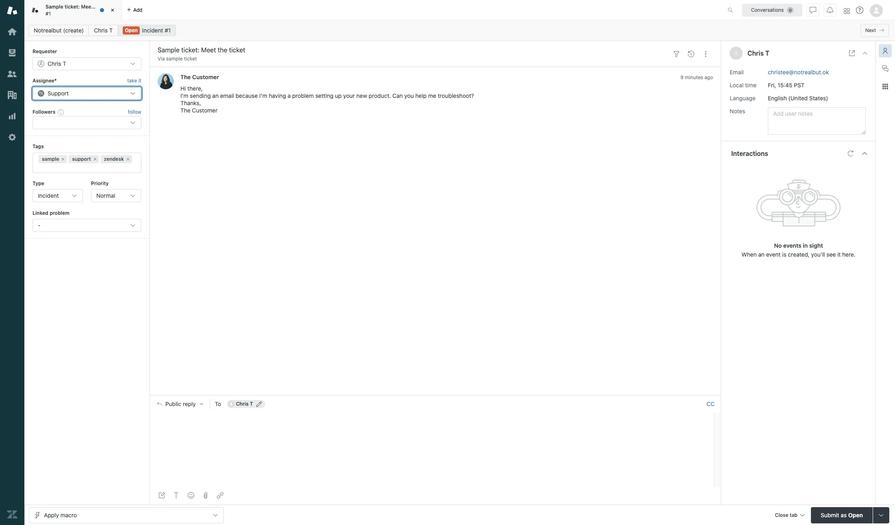 Task type: describe. For each thing, give the bounding box(es) containing it.
#1 inside sample ticket: meet the ticket #1
[[46, 10, 51, 16]]

organizations image
[[7, 90, 17, 100]]

9 minutes ago text field
[[680, 75, 713, 81]]

submit
[[821, 512, 839, 519]]

type
[[33, 180, 44, 186]]

you
[[404, 92, 414, 99]]

christee@notrealbut.ok image
[[228, 401, 234, 408]]

assignee*
[[33, 78, 57, 84]]

chris t up time
[[748, 50, 770, 57]]

up
[[335, 92, 342, 99]]

view more details image
[[849, 50, 855, 56]]

assignee* element
[[33, 87, 141, 100]]

views image
[[7, 48, 17, 58]]

cc
[[707, 401, 715, 408]]

in
[[803, 242, 808, 249]]

meet
[[81, 4, 93, 10]]

pst
[[794, 81, 805, 88]]

next
[[865, 27, 876, 33]]

notrealbut (create) button
[[28, 25, 89, 36]]

displays possible ticket submission types image
[[878, 512, 885, 519]]

incident for incident
[[38, 192, 59, 199]]

help
[[415, 92, 427, 99]]

9 minutes ago
[[680, 75, 713, 81]]

when
[[742, 251, 757, 258]]

close image
[[862, 50, 868, 56]]

conversations button
[[742, 3, 802, 16]]

reply
[[183, 401, 196, 408]]

can
[[392, 92, 403, 99]]

followers element
[[33, 116, 141, 129]]

take
[[127, 78, 137, 84]]

apply macro
[[44, 512, 77, 519]]

9
[[680, 75, 684, 81]]

secondary element
[[24, 22, 895, 39]]

cc button
[[707, 401, 715, 408]]

english (united states)
[[768, 94, 828, 101]]

take it button
[[127, 77, 141, 85]]

public
[[165, 401, 181, 408]]

t left edit user icon
[[250, 401, 253, 407]]

filter image
[[673, 51, 680, 57]]

#1 inside secondary "element"
[[165, 27, 171, 34]]

is
[[782, 251, 786, 258]]

1 horizontal spatial sample
[[166, 56, 183, 62]]

ago
[[705, 75, 713, 81]]

draft mode image
[[158, 492, 165, 499]]

normal
[[96, 192, 115, 199]]

requester element
[[33, 57, 141, 70]]

chris inside secondary "element"
[[94, 27, 108, 34]]

states)
[[809, 94, 828, 101]]

t up support
[[63, 60, 66, 67]]

chris t inside secondary "element"
[[94, 27, 113, 34]]

christee@notrealbut.ok
[[768, 68, 829, 75]]

add
[[133, 7, 142, 13]]

you'll
[[811, 251, 825, 258]]

chris right christee@notrealbut.ok image at bottom left
[[236, 401, 249, 407]]

admin image
[[7, 132, 17, 143]]

incident #1
[[142, 27, 171, 34]]

here.
[[842, 251, 856, 258]]

requester
[[33, 48, 57, 54]]

via
[[158, 56, 165, 62]]

chris t inside requester element
[[48, 60, 66, 67]]

it inside button
[[138, 78, 141, 84]]

product.
[[369, 92, 391, 99]]

incident for incident #1
[[142, 27, 163, 34]]

add attachment image
[[202, 492, 209, 499]]

tabs tab list
[[24, 0, 719, 20]]

tab containing sample ticket: meet the ticket
[[24, 0, 122, 20]]

sending
[[190, 92, 211, 99]]

remove image
[[61, 157, 66, 162]]

no events in sight when an event is created, you'll see it here.
[[742, 242, 856, 258]]

linked problem
[[33, 210, 69, 216]]

chris up time
[[748, 50, 764, 57]]

hi
[[180, 85, 186, 92]]

english
[[768, 94, 787, 101]]

notifications image
[[827, 7, 833, 13]]

public reply button
[[150, 396, 210, 413]]

hi there, i'm sending an email because i'm having a problem setting up your new product. can you help me troubleshoot? thanks, the customer
[[180, 85, 474, 114]]

as
[[841, 512, 847, 519]]

events image
[[688, 51, 694, 57]]

Subject field
[[156, 45, 668, 55]]

apps image
[[882, 83, 889, 90]]

close tab button
[[771, 507, 808, 525]]

1 vertical spatial sample
[[42, 156, 59, 162]]

email
[[730, 68, 744, 75]]

close image
[[108, 6, 117, 14]]

because
[[236, 92, 258, 99]]

chris inside requester element
[[48, 60, 61, 67]]

notes
[[730, 107, 745, 114]]

via sample ticket
[[158, 56, 197, 62]]

add link (cmd k) image
[[217, 492, 223, 499]]

public reply
[[165, 401, 196, 408]]

Add user notes text field
[[768, 107, 866, 135]]

t inside secondary "element"
[[109, 27, 113, 34]]

having
[[269, 92, 286, 99]]

fri, 15:45 pst
[[768, 81, 805, 88]]

chris t link
[[89, 25, 118, 36]]



Task type: vqa. For each thing, say whether or not it's contained in the screenshot.
Zendesk Support "icon"
yes



Task type: locate. For each thing, give the bounding box(es) containing it.
1 horizontal spatial i'm
[[259, 92, 267, 99]]

info on adding followers image
[[58, 109, 64, 115]]

me
[[428, 92, 436, 99]]

0 horizontal spatial problem
[[50, 210, 69, 216]]

zendesk products image
[[844, 8, 850, 14]]

reporting image
[[7, 111, 17, 121]]

1 horizontal spatial incident
[[142, 27, 163, 34]]

sample
[[166, 56, 183, 62], [42, 156, 59, 162]]

1 vertical spatial an
[[758, 251, 765, 258]]

problem down incident popup button
[[50, 210, 69, 216]]

an inside hi there, i'm sending an email because i'm having a problem setting up your new product. can you help me troubleshoot? thanks, the customer
[[212, 92, 219, 99]]

0 horizontal spatial remove image
[[93, 157, 97, 162]]

0 vertical spatial incident
[[142, 27, 163, 34]]

problem right the a
[[292, 92, 314, 99]]

to
[[215, 401, 221, 408]]

no
[[774, 242, 782, 249]]

it right take
[[138, 78, 141, 84]]

get started image
[[7, 26, 17, 37]]

avatar image
[[158, 73, 174, 90]]

close
[[775, 512, 788, 518]]

1 the from the top
[[180, 74, 191, 81]]

2 remove image from the left
[[126, 157, 130, 162]]

setting
[[315, 92, 334, 99]]

it inside no events in sight when an event is created, you'll see it here.
[[837, 251, 841, 258]]

1 vertical spatial ticket
[[184, 56, 197, 62]]

interactions
[[731, 150, 768, 157]]

notrealbut
[[34, 27, 62, 34]]

incident inside secondary "element"
[[142, 27, 163, 34]]

0 horizontal spatial i'm
[[180, 92, 188, 99]]

format text image
[[173, 492, 180, 499]]

1 horizontal spatial #1
[[165, 27, 171, 34]]

see
[[827, 251, 836, 258]]

local time
[[730, 81, 757, 88]]

sample ticket: meet the ticket #1
[[46, 4, 117, 16]]

-
[[38, 222, 40, 229]]

remove image
[[93, 157, 97, 162], [126, 157, 130, 162]]

problem inside hi there, i'm sending an email because i'm having a problem setting up your new product. can you help me troubleshoot? thanks, the customer
[[292, 92, 314, 99]]

tab
[[24, 0, 122, 20]]

conversations
[[751, 7, 784, 13]]

0 vertical spatial sample
[[166, 56, 183, 62]]

ticket up the customer
[[184, 56, 197, 62]]

chris t right christee@notrealbut.ok image at bottom left
[[236, 401, 253, 407]]

incident down type
[[38, 192, 59, 199]]

customer context image
[[882, 48, 889, 54]]

2 the from the top
[[180, 107, 190, 114]]

take it
[[127, 78, 141, 84]]

ticket:
[[65, 4, 80, 10]]

0 horizontal spatial sample
[[42, 156, 59, 162]]

chris down 'the'
[[94, 27, 108, 34]]

chris t
[[94, 27, 113, 34], [748, 50, 770, 57], [48, 60, 66, 67], [236, 401, 253, 407]]

chris t down close image
[[94, 27, 113, 34]]

new
[[356, 92, 367, 99]]

0 horizontal spatial it
[[138, 78, 141, 84]]

troubleshoot?
[[438, 92, 474, 99]]

0 vertical spatial problem
[[292, 92, 314, 99]]

#1
[[46, 10, 51, 16], [165, 27, 171, 34]]

zendesk image
[[7, 510, 17, 520]]

chris
[[94, 27, 108, 34], [748, 50, 764, 57], [48, 60, 61, 67], [236, 401, 249, 407]]

the customer link
[[180, 74, 219, 81]]

apply
[[44, 512, 59, 519]]

1 horizontal spatial remove image
[[126, 157, 130, 162]]

ticket inside sample ticket: meet the ticket #1
[[103, 4, 117, 10]]

0 horizontal spatial incident
[[38, 192, 59, 199]]

the
[[94, 4, 102, 10]]

macro
[[60, 512, 77, 519]]

fri,
[[768, 81, 776, 88]]

there,
[[187, 85, 203, 92]]

events
[[783, 242, 801, 249]]

the inside hi there, i'm sending an email because i'm having a problem setting up your new product. can you help me troubleshoot? thanks, the customer
[[180, 107, 190, 114]]

follow
[[128, 109, 141, 115]]

an left 'email'
[[212, 92, 219, 99]]

remove image right zendesk
[[126, 157, 130, 162]]

2 i'm from the left
[[259, 92, 267, 99]]

ticket actions image
[[703, 51, 709, 57]]

language
[[730, 94, 756, 101]]

0 horizontal spatial #1
[[46, 10, 51, 16]]

add button
[[122, 0, 147, 20]]

open
[[125, 27, 138, 33], [848, 512, 863, 519]]

user image
[[734, 51, 739, 56], [735, 51, 738, 56]]

1 horizontal spatial open
[[848, 512, 863, 519]]

t
[[109, 27, 113, 34], [765, 50, 770, 57], [63, 60, 66, 67], [250, 401, 253, 407]]

linked problem element
[[33, 219, 141, 232]]

0 vertical spatial an
[[212, 92, 219, 99]]

edit user image
[[256, 402, 262, 407]]

the
[[180, 74, 191, 81], [180, 107, 190, 114]]

0 horizontal spatial ticket
[[103, 4, 117, 10]]

email
[[220, 92, 234, 99]]

0 horizontal spatial open
[[125, 27, 138, 33]]

the down thanks,
[[180, 107, 190, 114]]

0 vertical spatial it
[[138, 78, 141, 84]]

followers
[[33, 109, 55, 115]]

main element
[[0, 0, 24, 525]]

open down add dropdown button
[[125, 27, 138, 33]]

i'm
[[180, 92, 188, 99], [259, 92, 267, 99]]

#1 up "via"
[[165, 27, 171, 34]]

it right the see
[[837, 251, 841, 258]]

chris t down requester
[[48, 60, 66, 67]]

0 vertical spatial ticket
[[103, 4, 117, 10]]

0 vertical spatial customer
[[192, 74, 219, 81]]

sample right "via"
[[166, 56, 183, 62]]

incident down "add"
[[142, 27, 163, 34]]

zendesk
[[104, 156, 124, 162]]

1 horizontal spatial ticket
[[184, 56, 197, 62]]

follow button
[[128, 108, 141, 116]]

customer
[[192, 74, 219, 81], [192, 107, 218, 114]]

submit as open
[[821, 512, 863, 519]]

1 horizontal spatial it
[[837, 251, 841, 258]]

1 vertical spatial the
[[180, 107, 190, 114]]

customer up there,
[[192, 74, 219, 81]]

ticket right 'the'
[[103, 4, 117, 10]]

0 vertical spatial open
[[125, 27, 138, 33]]

1 vertical spatial incident
[[38, 192, 59, 199]]

an inside no events in sight when an event is created, you'll see it here.
[[758, 251, 765, 258]]

15:45
[[778, 81, 792, 88]]

#1 down sample
[[46, 10, 51, 16]]

event
[[766, 251, 781, 258]]

next button
[[861, 24, 889, 37]]

1 vertical spatial open
[[848, 512, 863, 519]]

sample
[[46, 4, 63, 10]]

0 horizontal spatial an
[[212, 92, 219, 99]]

an left event
[[758, 251, 765, 258]]

customers image
[[7, 69, 17, 79]]

time
[[745, 81, 757, 88]]

customer down the sending
[[192, 107, 218, 114]]

incident inside popup button
[[38, 192, 59, 199]]

tab
[[790, 512, 798, 518]]

insert emojis image
[[188, 492, 194, 499]]

remove image for zendesk
[[126, 157, 130, 162]]

(united
[[788, 94, 808, 101]]

1 vertical spatial it
[[837, 251, 841, 258]]

open inside secondary "element"
[[125, 27, 138, 33]]

local
[[730, 81, 744, 88]]

1 vertical spatial customer
[[192, 107, 218, 114]]

priority
[[91, 180, 109, 186]]

1 vertical spatial problem
[[50, 210, 69, 216]]

ticket
[[103, 4, 117, 10], [184, 56, 197, 62]]

get help image
[[856, 7, 863, 14]]

support
[[48, 90, 69, 97]]

sample left remove image
[[42, 156, 59, 162]]

thanks,
[[180, 100, 201, 107]]

the customer
[[180, 74, 219, 81]]

i'm left "having"
[[259, 92, 267, 99]]

it
[[138, 78, 141, 84], [837, 251, 841, 258]]

the up hi
[[180, 74, 191, 81]]

0 vertical spatial #1
[[46, 10, 51, 16]]

chris down requester
[[48, 60, 61, 67]]

your
[[343, 92, 355, 99]]

minutes
[[685, 75, 703, 81]]

linked
[[33, 210, 48, 216]]

incident button
[[33, 189, 83, 202]]

1 horizontal spatial problem
[[292, 92, 314, 99]]

created,
[[788, 251, 810, 258]]

button displays agent's chat status as invisible. image
[[810, 7, 816, 13]]

t up fri,
[[765, 50, 770, 57]]

1 remove image from the left
[[93, 157, 97, 162]]

customer inside hi there, i'm sending an email because i'm having a problem setting up your new product. can you help me troubleshoot? thanks, the customer
[[192, 107, 218, 114]]

0 vertical spatial the
[[180, 74, 191, 81]]

a
[[288, 92, 291, 99]]

support
[[72, 156, 91, 162]]

open right "as"
[[848, 512, 863, 519]]

remove image right support
[[93, 157, 97, 162]]

i'm down hi
[[180, 92, 188, 99]]

tags
[[33, 143, 44, 150]]

notrealbut (create)
[[34, 27, 84, 34]]

zendesk support image
[[7, 5, 17, 16]]

remove image for support
[[93, 157, 97, 162]]

1 horizontal spatial an
[[758, 251, 765, 258]]

1 i'm from the left
[[180, 92, 188, 99]]

sight
[[809, 242, 823, 249]]

1 vertical spatial #1
[[165, 27, 171, 34]]

close tab
[[775, 512, 798, 518]]

(create)
[[63, 27, 84, 34]]

t down close image
[[109, 27, 113, 34]]

hide composer image
[[432, 392, 439, 399]]



